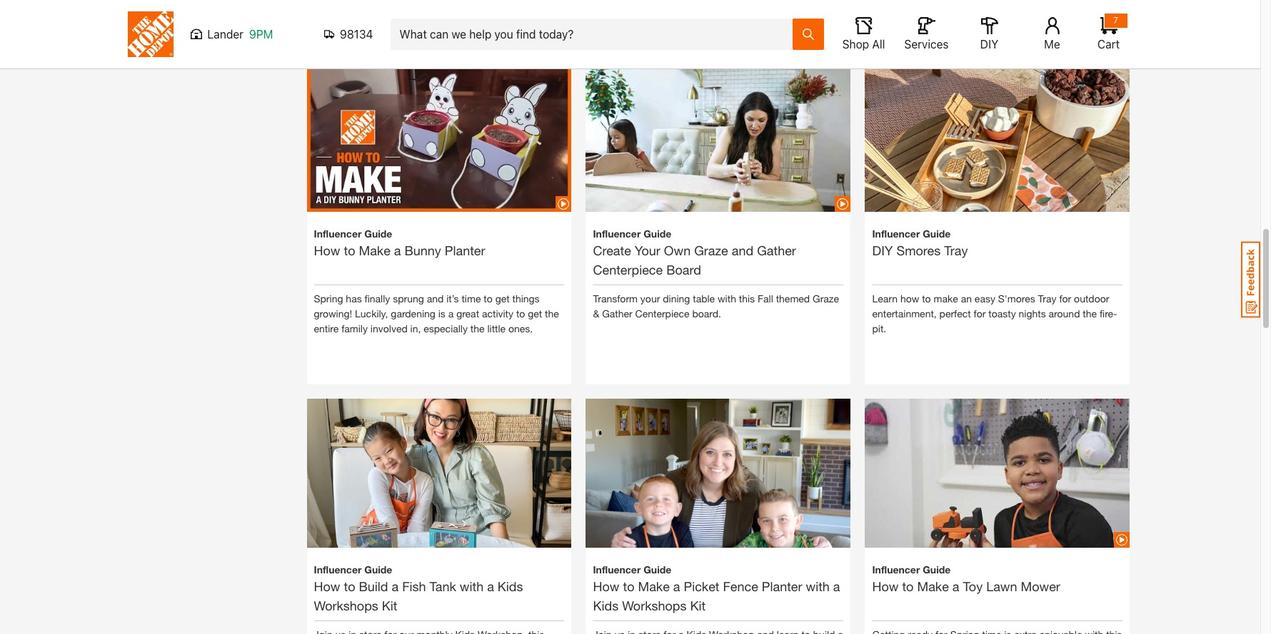Task type: describe. For each thing, give the bounding box(es) containing it.
influencer for diy smores tray
[[872, 228, 920, 240]]

luckily,
[[355, 307, 388, 320]]

kids inside the influencer guide how to make a picket fence planter with a kids workshops kit
[[593, 598, 619, 614]]

influencer for how to build a fish tank with a kids workshops kit
[[314, 564, 362, 576]]

make
[[934, 292, 958, 305]]

tray inside learn how to make an easy s'mores tray for outdoor entertainment, perfect for toasty nights around the fire- pit.
[[1038, 292, 1057, 305]]

tank
[[430, 579, 456, 595]]

gather inside transform your dining table with this fall themed graze & gather centerpiece board.
[[602, 307, 633, 320]]

influencer guide how to make a toy lawn mower
[[872, 564, 1060, 595]]

kit inside the influencer guide how to build a fish tank with a kids workshops kit
[[382, 598, 397, 614]]

finally
[[365, 292, 390, 305]]

a inside spring has finally sprung and it's time to get things growing! luckily, gardening is a great activity to get the entire family involved in, especially the little ones.
[[448, 307, 454, 320]]

guide for how to make a picket fence planter with a kids workshops kit
[[644, 564, 672, 576]]

a inside influencer guide how to make a toy lawn mower
[[952, 579, 959, 595]]

fire-
[[1100, 307, 1117, 320]]

time
[[462, 292, 481, 305]]

7
[[1113, 15, 1118, 26]]

the inside learn how to make an easy s'mores tray for outdoor entertainment, perfect for toasty nights around the fire- pit.
[[1083, 307, 1097, 320]]

how for how to make a toy lawn mower
[[872, 579, 899, 595]]

kit inside the influencer guide how to make a picket fence planter with a kids workshops kit
[[690, 598, 706, 614]]

all
[[872, 38, 885, 51]]

0 horizontal spatial the
[[471, 322, 485, 335]]

how to build a fish tank with a kids workshops kit image
[[307, 375, 572, 573]]

lander
[[207, 28, 243, 41]]

cart
[[1098, 38, 1120, 51]]

to inside the influencer guide how to build a fish tank with a kids workshops kit
[[344, 579, 355, 595]]

workshops inside the influencer guide how to make a picket fence planter with a kids workshops kit
[[622, 598, 687, 614]]

fence
[[723, 579, 758, 595]]

with inside transform your dining table with this fall themed graze & gather centerpiece board.
[[718, 292, 736, 305]]

guide for create your own graze and gather centerpiece board
[[644, 228, 672, 240]]

0 vertical spatial get
[[495, 292, 510, 305]]

how for how to make a bunny planter
[[314, 242, 340, 258]]

to inside learn how to make an easy s'mores tray for outdoor entertainment, perfect for toasty nights around the fire- pit.
[[922, 292, 931, 305]]

toy
[[963, 579, 983, 595]]

guide for how to make a bunny planter
[[364, 228, 392, 240]]

9pm
[[249, 28, 273, 41]]

influencer guide diy smores tray
[[872, 228, 968, 258]]

shop
[[842, 38, 869, 51]]

easy
[[975, 292, 995, 305]]

nights
[[1019, 307, 1046, 320]]

s'mores
[[998, 292, 1035, 305]]

has
[[346, 292, 362, 305]]

how to make a picket fence planter with a kids workshops kit image
[[586, 375, 851, 635]]

family
[[341, 322, 368, 335]]

centerpiece inside 'influencer guide create your own graze and gather centerpiece board'
[[593, 262, 663, 277]]

shop all
[[842, 38, 885, 51]]

around
[[1049, 307, 1080, 320]]

shop all button
[[841, 17, 887, 51]]

smores
[[897, 242, 941, 258]]

influencer for how to make a bunny planter
[[314, 228, 362, 240]]

your
[[635, 242, 660, 258]]

centerpiece inside transform your dining table with this fall themed graze & gather centerpiece board.
[[635, 307, 690, 320]]

services
[[904, 38, 949, 51]]

planter inside the influencer guide how to make a picket fence planter with a kids workshops kit
[[762, 579, 802, 595]]

own
[[664, 242, 691, 258]]

influencer for how to make a toy lawn mower
[[872, 564, 920, 576]]

kids inside the influencer guide how to build a fish tank with a kids workshops kit
[[498, 579, 523, 595]]

lander 9pm
[[207, 28, 273, 41]]

diy inside influencer guide diy smores tray
[[872, 242, 893, 258]]

transform your dining table with this fall themed graze & gather centerpiece board.
[[593, 292, 839, 320]]

fish
[[402, 579, 426, 595]]

table
[[693, 292, 715, 305]]

guide for how to build a fish tank with a kids workshops kit
[[364, 564, 392, 576]]

spring
[[314, 292, 343, 305]]

especially
[[424, 322, 468, 335]]

activity
[[482, 307, 513, 320]]

picket
[[684, 579, 719, 595]]

bunny
[[405, 242, 441, 258]]

98134 button
[[324, 27, 373, 41]]

learn
[[872, 292, 898, 305]]

fall
[[758, 292, 773, 305]]

98134
[[340, 28, 373, 41]]

perfect
[[939, 307, 971, 320]]

diy button
[[967, 17, 1012, 51]]

build
[[359, 579, 388, 595]]

make for bunny
[[359, 242, 391, 258]]

spring has finally sprung and it's time to get things growing! luckily, gardening is a great activity to get the entire family involved in, especially the little ones.
[[314, 292, 559, 335]]

ones.
[[508, 322, 533, 335]]

how to make a toy lawn mower image
[[865, 375, 1130, 573]]

the home depot logo image
[[127, 11, 173, 57]]

tray inside influencer guide diy smores tray
[[944, 242, 968, 258]]

outdoor
[[1074, 292, 1109, 305]]

influencer for create your own graze and gather centerpiece board
[[593, 228, 641, 240]]

toasty
[[989, 307, 1016, 320]]

and inside 'influencer guide create your own graze and gather centerpiece board'
[[732, 242, 754, 258]]



Task type: locate. For each thing, give the bounding box(es) containing it.
0 vertical spatial centerpiece
[[593, 262, 663, 277]]

create your own graze and gather centerpiece board image
[[586, 38, 851, 237]]

&
[[593, 307, 599, 320]]

workshops down build in the left of the page
[[314, 598, 378, 614]]

make left toy
[[917, 579, 949, 595]]

diy left smores
[[872, 242, 893, 258]]

1 vertical spatial kids
[[593, 598, 619, 614]]

your
[[640, 292, 660, 305]]

graze up board in the right of the page
[[694, 242, 728, 258]]

1 horizontal spatial kids
[[593, 598, 619, 614]]

lawn
[[986, 579, 1017, 595]]

transform
[[593, 292, 638, 305]]

mower
[[1021, 579, 1060, 595]]

make inside the influencer guide how to make a picket fence planter with a kids workshops kit
[[638, 579, 670, 595]]

0 vertical spatial for
[[1059, 292, 1071, 305]]

for up the 'around'
[[1059, 292, 1071, 305]]

diy right services
[[980, 38, 998, 51]]

entertainment,
[[872, 307, 937, 320]]

1 vertical spatial get
[[528, 307, 542, 320]]

0 horizontal spatial get
[[495, 292, 510, 305]]

me button
[[1029, 17, 1075, 51]]

influencer guide how to make a picket fence planter with a kids workshops kit
[[593, 564, 840, 614]]

gather inside 'influencer guide create your own graze and gather centerpiece board'
[[757, 242, 796, 258]]

kids
[[498, 579, 523, 595], [593, 598, 619, 614]]

how
[[314, 242, 340, 258], [314, 579, 340, 595], [593, 579, 619, 595], [872, 579, 899, 595]]

gardening
[[391, 307, 436, 320]]

1 vertical spatial gather
[[602, 307, 633, 320]]

planter right fence at the right of the page
[[762, 579, 802, 595]]

is
[[438, 307, 446, 320]]

influencer inside influencer guide how to make a toy lawn mower
[[872, 564, 920, 576]]

guide inside the influencer guide how to build a fish tank with a kids workshops kit
[[364, 564, 392, 576]]

0 horizontal spatial make
[[359, 242, 391, 258]]

board.
[[692, 307, 721, 320]]

1 horizontal spatial the
[[545, 307, 559, 320]]

with inside the influencer guide how to build a fish tank with a kids workshops kit
[[460, 579, 484, 595]]

0 horizontal spatial with
[[460, 579, 484, 595]]

this
[[739, 292, 755, 305]]

how inside the influencer guide how to make a picket fence planter with a kids workshops kit
[[593, 579, 619, 595]]

influencer guide create your own graze and gather centerpiece board
[[593, 228, 796, 277]]

in,
[[410, 322, 421, 335]]

how to make a bunny planter image
[[307, 38, 572, 237]]

planter inside influencer guide how to make a bunny planter
[[445, 242, 485, 258]]

how inside influencer guide how to make a toy lawn mower
[[872, 579, 899, 595]]

diy inside button
[[980, 38, 998, 51]]

involved
[[371, 322, 408, 335]]

and up is
[[427, 292, 444, 305]]

growing!
[[314, 307, 352, 320]]

guide inside the influencer guide how to make a picket fence planter with a kids workshops kit
[[644, 564, 672, 576]]

tray right smores
[[944, 242, 968, 258]]

1 vertical spatial for
[[974, 307, 986, 320]]

1 horizontal spatial planter
[[762, 579, 802, 595]]

1 vertical spatial tray
[[1038, 292, 1057, 305]]

graze right themed
[[813, 292, 839, 305]]

1 vertical spatial diy
[[872, 242, 893, 258]]

tray up nights
[[1038, 292, 1057, 305]]

0 horizontal spatial graze
[[694, 242, 728, 258]]

guide inside 'influencer guide create your own graze and gather centerpiece board'
[[644, 228, 672, 240]]

influencer inside influencer guide how to make a bunny planter
[[314, 228, 362, 240]]

2 workshops from the left
[[622, 598, 687, 614]]

make for picket
[[638, 579, 670, 595]]

influencer inside influencer guide diy smores tray
[[872, 228, 920, 240]]

0 horizontal spatial tray
[[944, 242, 968, 258]]

1 horizontal spatial workshops
[[622, 598, 687, 614]]

the down great
[[471, 322, 485, 335]]

gather down transform
[[602, 307, 633, 320]]

influencer for how to make a picket fence planter with a kids workshops kit
[[593, 564, 641, 576]]

gather
[[757, 242, 796, 258], [602, 307, 633, 320]]

0 vertical spatial tray
[[944, 242, 968, 258]]

kit
[[382, 598, 397, 614], [690, 598, 706, 614]]

workshops down picket
[[622, 598, 687, 614]]

influencer inside the influencer guide how to make a picket fence planter with a kids workshops kit
[[593, 564, 641, 576]]

the left & on the left of page
[[545, 307, 559, 320]]

create
[[593, 242, 631, 258]]

and up this
[[732, 242, 754, 258]]

2 horizontal spatial the
[[1083, 307, 1097, 320]]

1 workshops from the left
[[314, 598, 378, 614]]

guide for diy smores tray
[[923, 228, 951, 240]]

2 horizontal spatial make
[[917, 579, 949, 595]]

guide for how to make a toy lawn mower
[[923, 564, 951, 576]]

how for how to make a picket fence planter with a kids workshops kit
[[593, 579, 619, 595]]

a
[[394, 242, 401, 258], [448, 307, 454, 320], [392, 579, 399, 595], [487, 579, 494, 595], [673, 579, 680, 595], [833, 579, 840, 595], [952, 579, 959, 595]]

get down things on the left of the page
[[528, 307, 542, 320]]

2 horizontal spatial with
[[806, 579, 830, 595]]

1 horizontal spatial gather
[[757, 242, 796, 258]]

influencer guide how to make a bunny planter
[[314, 228, 485, 258]]

1 horizontal spatial diy
[[980, 38, 998, 51]]

tray
[[944, 242, 968, 258], [1038, 292, 1057, 305]]

make left picket
[[638, 579, 670, 595]]

1 vertical spatial centerpiece
[[635, 307, 690, 320]]

0 vertical spatial planter
[[445, 242, 485, 258]]

graze inside transform your dining table with this fall themed graze & gather centerpiece board.
[[813, 292, 839, 305]]

workshops
[[314, 598, 378, 614], [622, 598, 687, 614]]

make left 'bunny' on the left top of page
[[359, 242, 391, 258]]

with
[[718, 292, 736, 305], [460, 579, 484, 595], [806, 579, 830, 595]]

0 horizontal spatial diy
[[872, 242, 893, 258]]

guide inside influencer guide how to make a toy lawn mower
[[923, 564, 951, 576]]

make inside influencer guide how to make a bunny planter
[[359, 242, 391, 258]]

guide inside influencer guide how to make a bunny planter
[[364, 228, 392, 240]]

the down outdoor
[[1083, 307, 1097, 320]]

cart 7
[[1098, 15, 1120, 51]]

1 vertical spatial planter
[[762, 579, 802, 595]]

0 vertical spatial graze
[[694, 242, 728, 258]]

graze inside 'influencer guide create your own graze and gather centerpiece board'
[[694, 242, 728, 258]]

1 horizontal spatial for
[[1059, 292, 1071, 305]]

1 horizontal spatial tray
[[1038, 292, 1057, 305]]

sprung
[[393, 292, 424, 305]]

and
[[732, 242, 754, 258], [427, 292, 444, 305]]

What can we help you find today? search field
[[400, 19, 792, 49]]

kit down build in the left of the page
[[382, 598, 397, 614]]

guide
[[364, 228, 392, 240], [644, 228, 672, 240], [923, 228, 951, 240], [364, 564, 392, 576], [644, 564, 672, 576], [923, 564, 951, 576]]

great
[[456, 307, 479, 320]]

planter
[[445, 242, 485, 258], [762, 579, 802, 595]]

board
[[666, 262, 701, 277]]

little
[[487, 322, 506, 335]]

influencer
[[314, 228, 362, 240], [593, 228, 641, 240], [872, 228, 920, 240], [314, 564, 362, 576], [593, 564, 641, 576], [872, 564, 920, 576]]

how inside influencer guide how to make a bunny planter
[[314, 242, 340, 258]]

influencer inside 'influencer guide create your own graze and gather centerpiece board'
[[593, 228, 641, 240]]

the
[[545, 307, 559, 320], [1083, 307, 1097, 320], [471, 322, 485, 335]]

for down easy
[[974, 307, 986, 320]]

for
[[1059, 292, 1071, 305], [974, 307, 986, 320]]

diy
[[980, 38, 998, 51], [872, 242, 893, 258]]

learn how to make an easy s'mores tray for outdoor entertainment, perfect for toasty nights around the fire- pit.
[[872, 292, 1117, 335]]

1 horizontal spatial make
[[638, 579, 670, 595]]

gather up 'fall'
[[757, 242, 796, 258]]

1 horizontal spatial kit
[[690, 598, 706, 614]]

1 vertical spatial and
[[427, 292, 444, 305]]

0 vertical spatial and
[[732, 242, 754, 258]]

0 horizontal spatial for
[[974, 307, 986, 320]]

influencer inside the influencer guide how to build a fish tank with a kids workshops kit
[[314, 564, 362, 576]]

to inside influencer guide how to make a toy lawn mower
[[902, 579, 914, 595]]

0 horizontal spatial planter
[[445, 242, 485, 258]]

planter right 'bunny' on the left top of page
[[445, 242, 485, 258]]

themed
[[776, 292, 810, 305]]

1 horizontal spatial and
[[732, 242, 754, 258]]

0 vertical spatial gather
[[757, 242, 796, 258]]

make for toy
[[917, 579, 949, 595]]

workshops inside the influencer guide how to build a fish tank with a kids workshops kit
[[314, 598, 378, 614]]

influencer guide how to build a fish tank with a kids workshops kit
[[314, 564, 523, 614]]

to inside influencer guide how to make a bunny planter
[[344, 242, 355, 258]]

and inside spring has finally sprung and it's time to get things growing! luckily, gardening is a great activity to get the entire family involved in, especially the little ones.
[[427, 292, 444, 305]]

centerpiece
[[593, 262, 663, 277], [635, 307, 690, 320]]

it's
[[446, 292, 459, 305]]

0 horizontal spatial workshops
[[314, 598, 378, 614]]

feedback link image
[[1241, 241, 1260, 318]]

1 horizontal spatial with
[[718, 292, 736, 305]]

guide inside influencer guide diy smores tray
[[923, 228, 951, 240]]

centerpiece down create
[[593, 262, 663, 277]]

services button
[[904, 17, 949, 51]]

dining
[[663, 292, 690, 305]]

how for how to build a fish tank with a kids workshops kit
[[314, 579, 340, 595]]

how inside the influencer guide how to build a fish tank with a kids workshops kit
[[314, 579, 340, 595]]

0 vertical spatial kids
[[498, 579, 523, 595]]

1 horizontal spatial get
[[528, 307, 542, 320]]

0 horizontal spatial kit
[[382, 598, 397, 614]]

make
[[359, 242, 391, 258], [638, 579, 670, 595], [917, 579, 949, 595]]

0 horizontal spatial gather
[[602, 307, 633, 320]]

0 horizontal spatial kids
[[498, 579, 523, 595]]

entire
[[314, 322, 339, 335]]

0 vertical spatial diy
[[980, 38, 998, 51]]

graze
[[694, 242, 728, 258], [813, 292, 839, 305]]

kit down picket
[[690, 598, 706, 614]]

how
[[900, 292, 919, 305]]

centerpiece down "your"
[[635, 307, 690, 320]]

get
[[495, 292, 510, 305], [528, 307, 542, 320]]

things
[[512, 292, 540, 305]]

0 horizontal spatial and
[[427, 292, 444, 305]]

a inside influencer guide how to make a bunny planter
[[394, 242, 401, 258]]

diy smores tray image
[[865, 38, 1130, 303]]

me
[[1044, 38, 1060, 51]]

an
[[961, 292, 972, 305]]

to inside the influencer guide how to make a picket fence planter with a kids workshops kit
[[623, 579, 634, 595]]

make inside influencer guide how to make a toy lawn mower
[[917, 579, 949, 595]]

with inside the influencer guide how to make a picket fence planter with a kids workshops kit
[[806, 579, 830, 595]]

1 horizontal spatial graze
[[813, 292, 839, 305]]

1 kit from the left
[[382, 598, 397, 614]]

get up activity
[[495, 292, 510, 305]]

2 kit from the left
[[690, 598, 706, 614]]

pit.
[[872, 322, 886, 335]]

1 vertical spatial graze
[[813, 292, 839, 305]]



Task type: vqa. For each thing, say whether or not it's contained in the screenshot.
ART
no



